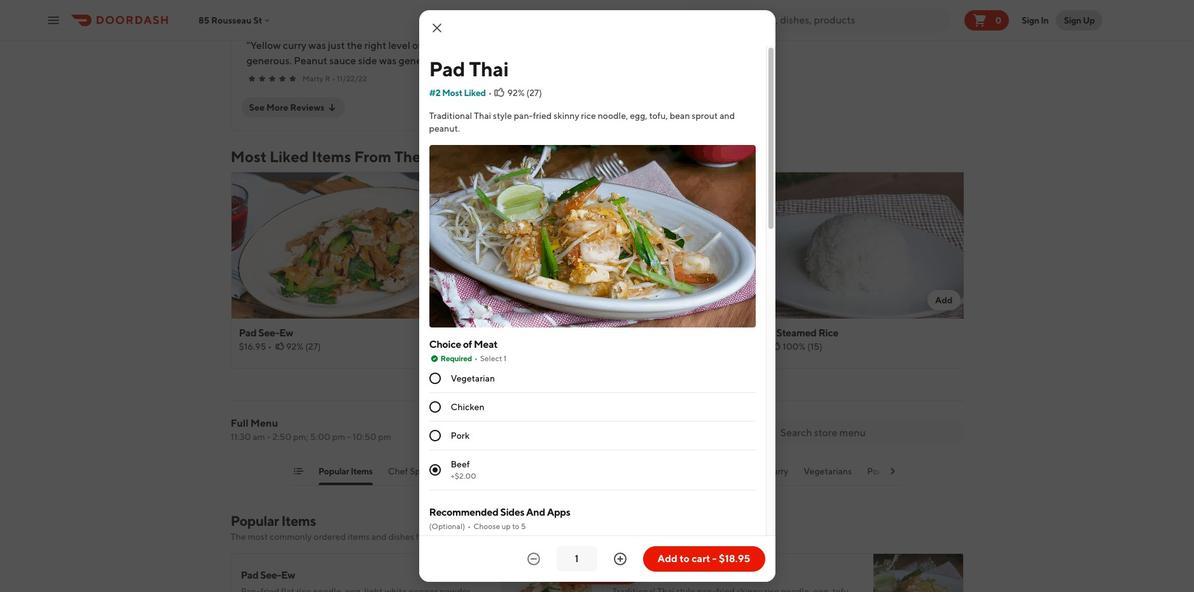 Task type: describe. For each thing, give the bounding box(es) containing it.
to inside recommended sides and apps (optional) • choose up to 5
[[513, 522, 520, 532]]

liked inside pad thai dialog
[[464, 88, 486, 98]]

chef specials bytom's
[[388, 467, 479, 477]]

add button for pad see-ew
[[429, 290, 462, 311]]

dishes
[[389, 532, 414, 542]]

(optional)
[[429, 522, 465, 532]]

from
[[416, 532, 435, 542]]

to inside button
[[680, 553, 690, 565]]

popular items the most commonly ordered items and dishes from this store
[[231, 513, 474, 542]]

store
[[453, 532, 474, 542]]

st
[[253, 15, 262, 25]]

most inside pad thai dialog
[[442, 88, 463, 98]]

choice
[[429, 339, 461, 351]]

steamed
[[777, 327, 817, 339]]

2 add button from the left
[[679, 290, 711, 311]]

pad inside dialog
[[429, 57, 465, 81]]

menu for full menu 11:30 am - 2:50 pm; 5:00 pm - 10:50 pm
[[251, 418, 278, 430]]

ordered
[[314, 532, 346, 542]]

more
[[267, 102, 288, 113]]

1 vertical spatial see-
[[260, 570, 281, 582]]

$2.00
[[738, 342, 763, 352]]

jasmine steamed rice
[[738, 327, 839, 339]]

rousseau
[[211, 15, 252, 25]]

add for pad see-ew
[[437, 295, 454, 306]]

cart
[[692, 553, 711, 565]]

bean
[[670, 111, 690, 121]]

• inside pad thai $16.95 •
[[518, 342, 521, 352]]

days
[[382, 17, 398, 26]]

- inside button
[[713, 553, 717, 565]]

add to cart - $18.95
[[658, 553, 751, 565]]

0 horizontal spatial 92% (27)
[[286, 342, 321, 352]]

bytom's
[[445, 467, 479, 477]]

noodle,
[[598, 111, 629, 121]]

sprout
[[692, 111, 718, 121]]

queen diamond o • 6 days ago button
[[231, 0, 730, 32]]

Vegetarian radio
[[429, 373, 441, 385]]

#2
[[429, 88, 441, 98]]

apps
[[547, 507, 571, 519]]

1 pm from the left
[[332, 432, 346, 442]]

sign in
[[1023, 15, 1049, 25]]

Current quantity is 1 number field
[[564, 553, 590, 567]]

add to cart - $18.95 button
[[643, 547, 766, 572]]

add for jasmine steamed rice
[[936, 295, 953, 306]]

$16.95 •
[[239, 342, 272, 352]]

0 horizontal spatial 92%
[[286, 342, 304, 352]]

$18.95
[[719, 553, 751, 565]]

full
[[231, 418, 249, 430]]

recommended
[[429, 507, 499, 519]]

jasmine
[[738, 327, 775, 339]]

92% inside pad thai dialog
[[508, 88, 525, 98]]

0 button
[[965, 10, 1010, 30]]

most inside 'heading'
[[231, 148, 267, 166]]

scroll menu navigation right image
[[888, 467, 898, 477]]

most liked items from the menu
[[231, 148, 465, 166]]

this
[[437, 532, 452, 542]]

pad inside pad thai $16.95 •
[[489, 327, 506, 339]]

1 vertical spatial pad see-ew
[[241, 570, 295, 582]]

add inside pad thai dialog
[[658, 553, 678, 565]]

(27) inside pad thai dialog
[[527, 88, 542, 98]]

sign up
[[1065, 15, 1096, 25]]

chicken
[[451, 402, 485, 413]]

items for popular items
[[351, 467, 373, 477]]

ago
[[399, 17, 413, 26]]

close pad thai image
[[429, 20, 445, 36]]

items inside 'heading'
[[312, 148, 351, 166]]

see more reviews button
[[242, 97, 345, 118]]

queen diamond o • 6 days ago
[[303, 17, 413, 26]]

chef specials bytom's button
[[388, 465, 479, 486]]

pad thai $16.95 •
[[489, 327, 527, 352]]

1 vertical spatial ew
[[281, 570, 295, 582]]

100%
[[783, 342, 806, 352]]

10:50
[[353, 432, 377, 442]]

poultrys button
[[868, 465, 901, 486]]

sign for sign up
[[1065, 15, 1082, 25]]

decrease quantity by 1 image
[[526, 552, 541, 567]]

tofu,
[[650, 111, 668, 121]]

required
[[441, 354, 472, 364]]

style
[[493, 111, 512, 121]]

sign for sign in
[[1023, 15, 1040, 25]]

and inside popular items the most commonly ordered items and dishes from this store
[[372, 532, 387, 542]]

+$2.00
[[451, 472, 476, 481]]

$16.95 inside pad thai $16.95 •
[[489, 342, 516, 352]]

increase quantity by 1 image
[[613, 552, 628, 567]]

select
[[480, 354, 502, 364]]

(15)
[[808, 342, 823, 352]]

most
[[248, 532, 268, 542]]

coconut
[[710, 467, 745, 477]]

items for popular items the most commonly ordered items and dishes from this store
[[281, 513, 316, 530]]

popular for popular items
[[319, 467, 349, 477]]

coconut milk curry
[[710, 467, 789, 477]]

sign up link
[[1057, 10, 1103, 30]]

in
[[1042, 15, 1049, 25]]

vegetarians
[[804, 467, 852, 477]]

view
[[580, 566, 603, 578]]

0 horizontal spatial (27)
[[305, 342, 321, 352]]

6
[[375, 17, 380, 26]]



Task type: vqa. For each thing, say whether or not it's contained in the screenshot.
the left DoorDash
no



Task type: locate. For each thing, give the bounding box(es) containing it.
0 horizontal spatial pm
[[332, 432, 346, 442]]

items up commonly
[[281, 513, 316, 530]]

pm;
[[293, 432, 309, 442]]

from
[[354, 148, 392, 166]]

popular items
[[319, 467, 373, 477]]

items down 10:50
[[351, 467, 373, 477]]

meat
[[474, 339, 498, 351]]

1 horizontal spatial 92% (27)
[[508, 88, 542, 98]]

- left 10:50
[[347, 432, 351, 442]]

see-
[[258, 327, 279, 339], [260, 570, 281, 582]]

1 vertical spatial pad thai
[[613, 570, 651, 582]]

the
[[395, 148, 421, 166], [231, 532, 246, 542]]

1 horizontal spatial -
[[347, 432, 351, 442]]

o
[[362, 17, 369, 26]]

fried
[[533, 111, 552, 121]]

menu for view menu
[[606, 566, 633, 578]]

specials
[[410, 467, 443, 477]]

85 rousseau st button
[[199, 15, 273, 25]]

sides
[[501, 507, 525, 519]]

pad down most
[[241, 570, 259, 582]]

1 sign from the left
[[1023, 15, 1040, 25]]

recommended sides and apps group
[[429, 506, 756, 593]]

up
[[1084, 15, 1096, 25]]

• inside "button"
[[371, 17, 374, 26]]

sign in link
[[1015, 7, 1057, 33]]

chef
[[388, 467, 408, 477]]

pad thai up #2 most liked
[[429, 57, 509, 81]]

pad up #2 most liked
[[429, 57, 465, 81]]

thai left style
[[474, 111, 491, 121]]

vegetarians button
[[804, 465, 852, 486]]

most right "#2"
[[442, 88, 463, 98]]

2 horizontal spatial add button
[[928, 290, 961, 311]]

menu down peanut.
[[424, 148, 465, 166]]

(27) right $16.95 •
[[305, 342, 321, 352]]

r
[[325, 74, 331, 83]]

"
[[247, 39, 250, 52]]

liked inside 'heading'
[[270, 148, 309, 166]]

menu inside full menu 11:30 am - 2:50 pm; 5:00 pm - 10:50 pm
[[251, 418, 278, 430]]

open menu image
[[46, 12, 61, 28]]

thai inside pad thai $16.95 •
[[508, 327, 527, 339]]

beef +$2.00
[[451, 460, 476, 481]]

and right sprout
[[720, 111, 735, 121]]

0 vertical spatial 92% (27)
[[508, 88, 542, 98]]

traditional thai style pan-fried skinny rice noodle, egg, tofu, bean sprout and peanut.
[[429, 111, 735, 134]]

100% (15)
[[783, 342, 823, 352]]

Pork radio
[[429, 431, 441, 442]]

0 vertical spatial (27)
[[527, 88, 542, 98]]

egg,
[[630, 111, 648, 121]]

0 horizontal spatial liked
[[270, 148, 309, 166]]

beef
[[451, 460, 470, 470]]

sign left the in
[[1023, 15, 1040, 25]]

commonly
[[270, 532, 312, 542]]

pork
[[451, 431, 470, 441]]

to
[[513, 522, 520, 532], [680, 553, 690, 565]]

3 add button from the left
[[928, 290, 961, 311]]

1 horizontal spatial to
[[680, 553, 690, 565]]

1 horizontal spatial $16.95
[[489, 342, 516, 352]]

1
[[504, 354, 507, 364]]

liked down see more reviews
[[270, 148, 309, 166]]

1 vertical spatial items
[[351, 467, 373, 477]]

2 horizontal spatial -
[[713, 553, 717, 565]]

rice
[[581, 111, 596, 121]]

0 vertical spatial menu
[[424, 148, 465, 166]]

vegetarian
[[451, 374, 495, 384]]

0 horizontal spatial popular
[[231, 513, 279, 530]]

menu right view
[[606, 566, 633, 578]]

pad up select
[[489, 327, 506, 339]]

• inside recommended sides and apps (optional) • choose up to 5
[[468, 522, 471, 532]]

1 horizontal spatial the
[[395, 148, 421, 166]]

5
[[521, 522, 526, 532]]

92% up pan-
[[508, 88, 525, 98]]

1 horizontal spatial most
[[442, 88, 463, 98]]

milk
[[747, 467, 764, 477]]

1 vertical spatial 92% (27)
[[286, 342, 321, 352]]

$16.95
[[239, 342, 266, 352], [489, 342, 516, 352]]

#2 most liked
[[429, 88, 486, 98]]

popular down the 5:00
[[319, 467, 349, 477]]

of
[[463, 339, 472, 351]]

0 horizontal spatial menu
[[251, 418, 278, 430]]

85
[[199, 15, 210, 25]]

coconut milk curry button
[[710, 465, 789, 486]]

0 horizontal spatial pad thai
[[429, 57, 509, 81]]

sign
[[1023, 15, 1040, 25], [1065, 15, 1082, 25]]

pad see-ew down most
[[241, 570, 295, 582]]

0 horizontal spatial to
[[513, 522, 520, 532]]

2 horizontal spatial menu
[[606, 566, 633, 578]]

items
[[348, 532, 370, 542]]

full menu 11:30 am - 2:50 pm; 5:00 pm - 10:50 pm
[[231, 418, 391, 442]]

2 sign from the left
[[1065, 15, 1082, 25]]

popular for popular items the most commonly ordered items and dishes from this store
[[231, 513, 279, 530]]

to left 5
[[513, 522, 520, 532]]

curry
[[766, 467, 789, 477]]

most down see
[[231, 148, 267, 166]]

sign inside sign up link
[[1065, 15, 1082, 25]]

most
[[442, 88, 463, 98], [231, 148, 267, 166]]

1 horizontal spatial liked
[[464, 88, 486, 98]]

- right cart
[[713, 553, 717, 565]]

92% right $16.95 •
[[286, 342, 304, 352]]

- right am
[[267, 432, 271, 442]]

0 horizontal spatial and
[[372, 532, 387, 542]]

1 vertical spatial 92%
[[286, 342, 304, 352]]

to left cart
[[680, 553, 690, 565]]

1 horizontal spatial pm
[[378, 432, 391, 442]]

items inside popular items the most commonly ordered items and dishes from this store
[[281, 513, 316, 530]]

skinny
[[554, 111, 580, 121]]

0 horizontal spatial add button
[[429, 290, 462, 311]]

and inside the traditional thai style pan-fried skinny rice noodle, egg, tofu, bean sprout and peanut.
[[720, 111, 735, 121]]

92% (27)
[[508, 88, 542, 98], [286, 342, 321, 352]]

popular up most
[[231, 513, 279, 530]]

menu up am
[[251, 418, 278, 430]]

2 $16.95 from the left
[[489, 342, 516, 352]]

popular
[[319, 467, 349, 477], [231, 513, 279, 530]]

1 horizontal spatial 92%
[[508, 88, 525, 98]]

92% (27) inside pad thai dialog
[[508, 88, 542, 98]]

marty r • 11/22/22
[[303, 74, 367, 83]]

0 vertical spatial pad thai
[[429, 57, 509, 81]]

marty
[[303, 74, 324, 83]]

None radio
[[429, 465, 441, 476]]

1 vertical spatial popular
[[231, 513, 279, 530]]

sign left up
[[1065, 15, 1082, 25]]

see- up $16.95 •
[[258, 327, 279, 339]]

1 horizontal spatial popular
[[319, 467, 349, 477]]

0 vertical spatial pad see-ew
[[239, 327, 293, 339]]

liked
[[464, 88, 486, 98], [270, 148, 309, 166]]

0 vertical spatial ew
[[279, 327, 293, 339]]

am
[[253, 432, 265, 442]]

0 horizontal spatial most
[[231, 148, 267, 166]]

liked up traditional
[[464, 88, 486, 98]]

pad thai inside dialog
[[429, 57, 509, 81]]

0 vertical spatial liked
[[464, 88, 486, 98]]

thai inside the traditional thai style pan-fried skinny rice noodle, egg, tofu, bean sprout and peanut.
[[474, 111, 491, 121]]

0 horizontal spatial $16.95
[[239, 342, 266, 352]]

thai right meat
[[508, 327, 527, 339]]

0 horizontal spatial sign
[[1023, 15, 1040, 25]]

0 vertical spatial the
[[395, 148, 421, 166]]

popular inside popular items the most commonly ordered items and dishes from this store
[[231, 513, 279, 530]]

pm right the 5:00
[[332, 432, 346, 442]]

add button
[[429, 290, 462, 311], [679, 290, 711, 311], [928, 290, 961, 311]]

0 vertical spatial see-
[[258, 327, 279, 339]]

pad see-ew image
[[502, 554, 592, 593]]

0
[[996, 15, 1002, 25]]

$2.00 •
[[738, 342, 769, 352]]

pad thai image
[[874, 554, 964, 593]]

1 vertical spatial and
[[372, 532, 387, 542]]

pad thai dialog
[[419, 10, 776, 593]]

0 horizontal spatial the
[[231, 532, 246, 542]]

add
[[437, 295, 454, 306], [686, 295, 704, 306], [936, 295, 953, 306], [658, 553, 678, 565]]

1 horizontal spatial pad thai
[[613, 570, 651, 582]]

1 vertical spatial menu
[[251, 418, 278, 430]]

pad see-ew up $16.95 •
[[239, 327, 293, 339]]

menu
[[424, 148, 465, 166], [251, 418, 278, 430], [606, 566, 633, 578]]

1 horizontal spatial sign
[[1065, 15, 1082, 25]]

0 vertical spatial and
[[720, 111, 735, 121]]

0 vertical spatial to
[[513, 522, 520, 532]]

the inside popular items the most commonly ordered items and dishes from this store
[[231, 532, 246, 542]]

traditional
[[429, 111, 472, 121]]

add button for jasmine steamed rice
[[928, 290, 961, 311]]

the left most
[[231, 532, 246, 542]]

pad down increase quantity by 1 image
[[613, 570, 630, 582]]

the inside 'heading'
[[395, 148, 421, 166]]

sign inside sign in link
[[1023, 15, 1040, 25]]

2 pm from the left
[[378, 432, 391, 442]]

peanut.
[[429, 123, 460, 134]]

choose
[[474, 522, 500, 532]]

Item Search search field
[[781, 427, 954, 441]]

thai right view
[[632, 570, 651, 582]]

1 horizontal spatial (27)
[[527, 88, 542, 98]]

5:00
[[310, 432, 331, 442]]

pan-
[[514, 111, 533, 121]]

view menu
[[580, 566, 633, 578]]

menu inside button
[[606, 566, 633, 578]]

add for pad thai
[[686, 295, 704, 306]]

0 vertical spatial items
[[312, 148, 351, 166]]

see- down most
[[260, 570, 281, 582]]

pad up $16.95 •
[[239, 327, 257, 339]]

the right from
[[395, 148, 421, 166]]

1 horizontal spatial and
[[720, 111, 735, 121]]

pad
[[429, 57, 465, 81], [239, 327, 257, 339], [489, 327, 506, 339], [241, 570, 259, 582], [613, 570, 630, 582]]

Chicken radio
[[429, 402, 441, 413]]

92% (27) up pan-
[[508, 88, 542, 98]]

view menu button
[[554, 560, 641, 585]]

1 vertical spatial to
[[680, 553, 690, 565]]

none radio inside "choice of meat" group
[[429, 465, 441, 476]]

reviews
[[290, 102, 325, 113]]

1 $16.95 from the left
[[239, 342, 266, 352]]

pad thai down increase quantity by 1 image
[[613, 570, 651, 582]]

(27) up fried
[[527, 88, 542, 98]]

items left from
[[312, 148, 351, 166]]

0 vertical spatial 92%
[[508, 88, 525, 98]]

1 vertical spatial liked
[[270, 148, 309, 166]]

1 add button from the left
[[429, 290, 462, 311]]

pad thai
[[429, 57, 509, 81], [613, 570, 651, 582]]

1 horizontal spatial add button
[[679, 290, 711, 311]]

1 vertical spatial most
[[231, 148, 267, 166]]

1 vertical spatial the
[[231, 532, 246, 542]]

0 horizontal spatial -
[[267, 432, 271, 442]]

92% (27) right $16.95 •
[[286, 342, 321, 352]]

recommended sides and apps (optional) • choose up to 5
[[429, 507, 571, 532]]

and right "items"
[[372, 532, 387, 542]]

pad see-ew
[[239, 327, 293, 339], [241, 570, 295, 582]]

choice of meat group
[[429, 338, 756, 491]]

1 vertical spatial (27)
[[305, 342, 321, 352]]

11:30
[[231, 432, 251, 442]]

92%
[[508, 88, 525, 98], [286, 342, 304, 352]]

pm right 10:50
[[378, 432, 391, 442]]

1 horizontal spatial menu
[[424, 148, 465, 166]]

queen
[[303, 17, 327, 26]]

most liked items from the menu heading
[[231, 146, 465, 167]]

2 vertical spatial menu
[[606, 566, 633, 578]]

• inside "choice of meat" group
[[475, 354, 478, 364]]

2:50
[[273, 432, 292, 442]]

items
[[312, 148, 351, 166], [351, 467, 373, 477], [281, 513, 316, 530]]

diamond
[[329, 17, 361, 26]]

0 vertical spatial most
[[442, 88, 463, 98]]

menu inside 'heading'
[[424, 148, 465, 166]]

thai up #2 most liked
[[469, 57, 509, 81]]

2 vertical spatial items
[[281, 513, 316, 530]]

see more reviews
[[249, 102, 325, 113]]

(27)
[[527, 88, 542, 98], [305, 342, 321, 352]]

0 vertical spatial popular
[[319, 467, 349, 477]]



